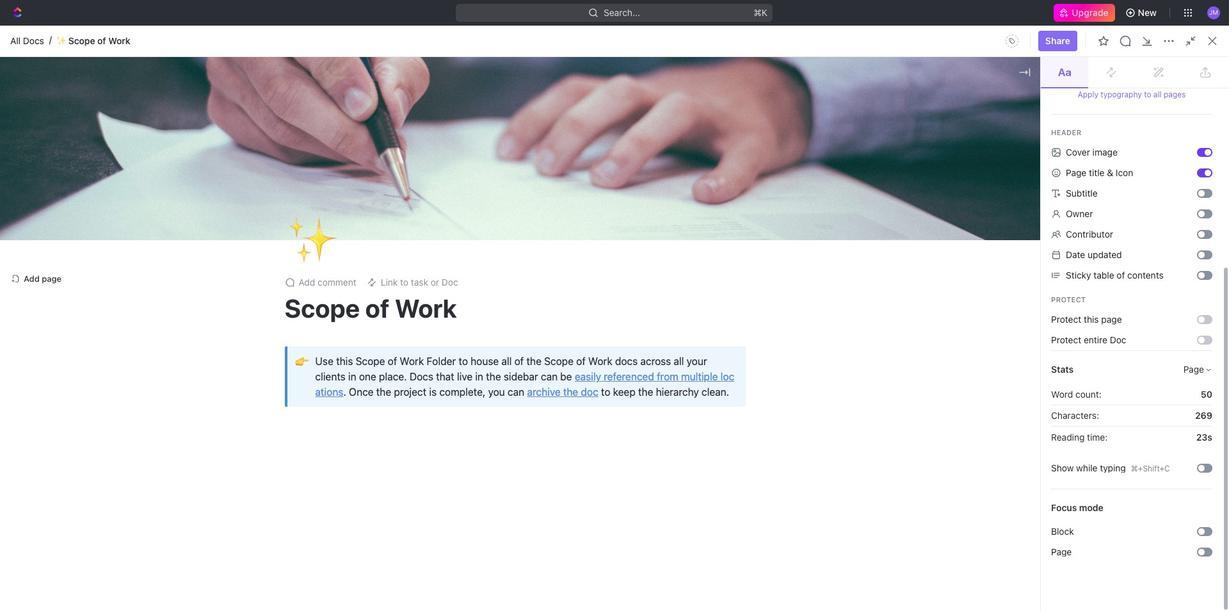 Task type: describe. For each thing, give the bounding box(es) containing it.
9 row from the top
[[207, 496, 1215, 519]]

✨ scope of work
[[56, 35, 130, 46]]

1 horizontal spatial page
[[1102, 314, 1123, 325]]

. once the project is complete, you can archive the doc to keep the hierarchy clean.
[[344, 386, 730, 398]]

1 horizontal spatial doc
[[1111, 334, 1127, 345]]

⌘+shift+c
[[1132, 463, 1171, 473]]

can inside use this scope of work folder to house all of the scope of work docs across all your clients in one place. docs that live in the sidebar can be
[[541, 371, 558, 383]]

of inside scope of work button
[[266, 340, 275, 351]]

the down place.
[[376, 386, 391, 398]]

1 vertical spatial page
[[1184, 364, 1205, 375]]

all docs
[[10, 35, 44, 46]]

add comment
[[299, 277, 357, 288]]

client for client 2 project
[[628, 387, 652, 397]]

entire
[[1085, 334, 1108, 345]]

once
[[349, 386, 374, 398]]

👋 for created by me
[[901, 172, 912, 181]]

docs up recent
[[215, 54, 236, 65]]

search...
[[604, 7, 641, 18]]

folder
[[427, 356, 456, 367]]

management inside sidebar navigation
[[64, 229, 118, 240]]

👉
[[295, 355, 309, 368]]

sharing
[[1097, 250, 1125, 260]]

updated
[[1088, 249, 1123, 260]]

protect this page
[[1052, 314, 1123, 325]]

apply typography to all pages
[[1078, 90, 1187, 99]]

table containing project notes
[[207, 245, 1215, 542]]

hierarchy
[[656, 386, 699, 398]]

meeting minutes for client 1 project
[[237, 364, 308, 374]]

all for all
[[225, 225, 236, 236]]

cover image
[[1067, 147, 1118, 158]]

minutes for client 1 project
[[274, 364, 308, 374]]

new doc
[[1179, 54, 1217, 65]]

your
[[687, 356, 708, 367]]

0 vertical spatial resource
[[919, 130, 958, 141]]

link
[[381, 277, 398, 288]]

workspace
[[379, 225, 426, 236]]

header
[[1052, 128, 1082, 136]]

table
[[1094, 270, 1115, 281]]

search docs button
[[1087, 50, 1166, 70]]

focus
[[1052, 502, 1078, 513]]

resource management inside 'button'
[[237, 317, 334, 328]]

link to task or doc
[[381, 277, 458, 288]]

2 vertical spatial page
[[1052, 546, 1072, 557]]

1 column header from the left
[[207, 245, 221, 266]]

by
[[943, 107, 955, 119]]

protect for protect
[[1052, 295, 1087, 304]]

jm button
[[1204, 3, 1225, 23]]

4 row from the top
[[207, 380, 1215, 405]]

characters:
[[1052, 410, 1100, 421]]

0 vertical spatial 5
[[310, 271, 316, 282]]

new for new doc
[[1179, 54, 1198, 65]]

the left 2
[[639, 386, 654, 398]]

scope of work down link at the top of page
[[285, 293, 457, 323]]

✨ up add comment
[[287, 209, 339, 269]]

mode
[[1080, 502, 1104, 513]]

sticky table of contents
[[1067, 270, 1164, 281]]

to right the typography
[[1145, 90, 1152, 99]]

subtitle
[[1067, 188, 1098, 199]]

workspace button
[[376, 219, 429, 245]]

3 column header from the left
[[736, 245, 885, 266]]

10 row from the top
[[207, 519, 1215, 542]]

scope of work down by
[[919, 151, 980, 161]]

word count:
[[1052, 389, 1102, 400]]

while
[[1077, 462, 1098, 473]]

row containing agency management
[[207, 403, 1215, 428]]

upgrade link
[[1055, 4, 1116, 22]]

easily referenced from multiple loc ations link
[[315, 371, 735, 398]]

team space
[[31, 142, 81, 152]]

ago for 24 mins ago
[[1030, 294, 1045, 305]]

management inside cell
[[662, 410, 716, 421]]

reading
[[1052, 431, 1085, 442]]

agency management link
[[31, 224, 177, 245]]

7 row from the top
[[207, 450, 1215, 473]]

docs
[[615, 356, 638, 367]]

see for created by me
[[1174, 108, 1188, 117]]

jm
[[1210, 9, 1219, 16]]

&
[[1108, 167, 1114, 178]]

✨ down created
[[901, 151, 912, 161]]

contributor
[[1067, 229, 1114, 240]]

see all button for created by me
[[1169, 105, 1204, 120]]

doc
[[581, 386, 599, 398]]

5 for client 2 project
[[323, 387, 329, 397]]

share
[[1046, 35, 1071, 46]]

24 mins ago row
[[207, 288, 1215, 312]]

2 column header from the left
[[608, 245, 736, 266]]

1 vertical spatial resource management
[[241, 151, 336, 161]]

time:
[[1088, 431, 1108, 442]]

⌘k
[[754, 7, 768, 18]]

place.
[[379, 371, 407, 383]]

be
[[561, 371, 572, 383]]

management inside 'button'
[[279, 317, 334, 328]]

welcome! for created by me
[[919, 171, 960, 182]]

change cover button
[[677, 215, 750, 235]]

multiple
[[682, 371, 718, 383]]

the up you
[[486, 371, 501, 383]]

mins for 27
[[1008, 271, 1027, 282]]

docs for search docs
[[1137, 54, 1159, 65]]

agency management inside cell
[[628, 410, 716, 421]]

archived
[[488, 225, 526, 236]]

row containing project notes
[[207, 264, 1215, 290]]

meeting for client 2 project
[[237, 387, 271, 397]]

row containing scope of work
[[207, 334, 1215, 358]]

favorites inside button
[[10, 78, 44, 88]]

you
[[488, 386, 505, 398]]

all button
[[222, 219, 239, 245]]

add page
[[24, 273, 62, 284]]

use
[[315, 356, 334, 367]]

show
[[1052, 462, 1074, 473]]

change cover button
[[677, 215, 750, 235]]

comment
[[318, 277, 357, 288]]

from
[[657, 371, 679, 383]]

0 vertical spatial page
[[42, 273, 62, 284]]

assigned button
[[434, 219, 480, 245]]

add for add page
[[24, 273, 40, 284]]

stats
[[1052, 364, 1074, 375]]

private button
[[334, 219, 370, 245]]

1
[[655, 364, 659, 374]]

all for all docs
[[10, 35, 21, 46]]

docs for all docs
[[23, 35, 44, 46]]

is
[[429, 386, 437, 398]]

link to task or doc button
[[362, 274, 464, 292]]

24 mins ago
[[995, 294, 1045, 305]]

• for recent
[[284, 171, 288, 182]]

protect for protect this page
[[1052, 314, 1082, 325]]

to right doc
[[601, 386, 611, 398]]

5 for client 1 project
[[323, 364, 329, 374]]

doc inside button
[[1200, 54, 1217, 65]]

agency management inside sidebar navigation
[[31, 229, 118, 240]]

count:
[[1076, 389, 1102, 400]]

0 vertical spatial resource management
[[919, 130, 1015, 141]]

1 vertical spatial resource
[[241, 151, 280, 161]]

0 horizontal spatial 👥
[[223, 151, 233, 161]]

1 horizontal spatial 👥
[[901, 131, 912, 140]]

across
[[641, 356, 671, 367]]

house
[[471, 356, 499, 367]]

1 vertical spatial can
[[508, 386, 525, 398]]

my docs
[[248, 225, 284, 236]]



Task type: vqa. For each thing, say whether or not it's contained in the screenshot.


Task type: locate. For each thing, give the bounding box(es) containing it.
1 horizontal spatial see all
[[1174, 108, 1198, 117]]

2 vertical spatial resource management
[[237, 317, 334, 328]]

✨ inside the ✨ scope of work
[[56, 36, 67, 46]]

2 welcome! from the left
[[919, 171, 960, 182]]

projects link
[[38, 159, 143, 179]]

0 horizontal spatial add
[[24, 273, 40, 284]]

0 vertical spatial client
[[628, 364, 652, 374]]

5 left comment
[[310, 271, 316, 282]]

0 horizontal spatial see all button
[[490, 105, 525, 120]]

2 vertical spatial doc
[[1111, 334, 1127, 345]]

welcome! up 'my docs'
[[241, 171, 282, 182]]

to up live
[[459, 356, 468, 367]]

protect entire doc
[[1052, 334, 1127, 345]]

1 horizontal spatial •
[[963, 171, 967, 182]]

1 vertical spatial agency management
[[628, 410, 716, 421]]

0 vertical spatial all
[[10, 35, 21, 46]]

doc right or
[[442, 277, 458, 288]]

page
[[1067, 167, 1087, 178], [1184, 364, 1205, 375], [1052, 546, 1072, 557]]

2 horizontal spatial doc
[[1200, 54, 1217, 65]]

3 protect from the top
[[1052, 334, 1082, 345]]

agency management cell
[[608, 404, 736, 427]]

favorites button
[[5, 76, 49, 91]]

👥 down created
[[901, 131, 912, 140]]

scope inside button
[[237, 340, 264, 351]]

1 👋 from the left
[[223, 172, 233, 181]]

5 row from the top
[[207, 403, 1215, 428]]

scope of work up 👉
[[237, 340, 299, 351]]

sharing row
[[207, 245, 1215, 266]]

sidebar navigation
[[0, 45, 192, 611]]

1 vertical spatial 👥
[[223, 151, 233, 161]]

page down block
[[1052, 546, 1072, 557]]

ago down 27 mins ago
[[1030, 294, 1045, 305]]

tree containing team space
[[5, 115, 179, 571]]

1 horizontal spatial notes
[[612, 130, 636, 141]]

column header
[[207, 245, 221, 266], [608, 245, 736, 266], [736, 245, 885, 266]]

easily
[[575, 371, 601, 383]]

2 meeting from the top
[[237, 387, 271, 397]]

minutes
[[274, 364, 308, 374], [274, 387, 308, 397]]

1 see all button from the left
[[490, 105, 525, 120]]

1 vertical spatial mins
[[1008, 294, 1028, 305]]

0 horizontal spatial notes
[[270, 271, 295, 282]]

add for add comment
[[299, 277, 315, 288]]

protect down protect this page
[[1052, 334, 1082, 345]]

all
[[1154, 90, 1162, 99], [511, 108, 520, 117], [1190, 108, 1198, 117], [502, 356, 512, 367], [674, 356, 684, 367]]

1 horizontal spatial welcome! • in agency management
[[919, 171, 1066, 182]]

page down cover
[[1067, 167, 1087, 178]]

mins for 24
[[1008, 294, 1028, 305]]

page up 50
[[1184, 364, 1205, 375]]

docs up favorites button
[[23, 35, 44, 46]]

protect for protect entire doc
[[1052, 334, 1082, 345]]

protect down sticky
[[1052, 295, 1087, 304]]

see all for recent
[[495, 108, 520, 117]]

clients
[[315, 371, 346, 383]]

0 horizontal spatial page
[[42, 273, 62, 284]]

👥 down recent
[[223, 151, 233, 161]]

1 vertical spatial this
[[336, 356, 353, 367]]

1 vertical spatial ago
[[1030, 294, 1045, 305]]

0 vertical spatial project notes
[[580, 130, 636, 141]]

user group image
[[13, 143, 23, 151]]

pages
[[1165, 90, 1187, 99]]

2 see all button from the left
[[1169, 105, 1204, 120]]

meeting for client 1 project
[[237, 364, 271, 374]]

0 horizontal spatial all
[[10, 35, 21, 46]]

mins right 27
[[1008, 271, 1027, 282]]

all
[[10, 35, 21, 46], [225, 225, 236, 236]]

0 horizontal spatial doc
[[442, 277, 458, 288]]

client
[[628, 364, 652, 374], [628, 387, 652, 397]]

resource management button
[[223, 312, 600, 335]]

50
[[1202, 389, 1213, 400]]

27
[[995, 271, 1005, 282]]

0 vertical spatial notes
[[612, 130, 636, 141]]

team space link
[[31, 137, 177, 158]]

0 vertical spatial meeting
[[237, 364, 271, 374]]

use this scope of work folder to house all of the scope of work docs across all your clients in one place. docs that live in the sidebar can be
[[315, 356, 710, 383]]

the down "be"
[[564, 386, 579, 398]]

1 meeting minutes from the top
[[237, 364, 308, 374]]

scope of work
[[241, 130, 302, 141], [919, 151, 980, 161], [285, 293, 457, 323], [237, 340, 299, 351]]

resource
[[919, 130, 958, 141], [241, 151, 280, 161], [237, 317, 277, 328]]

all docs link
[[10, 35, 44, 46]]

the up sidebar
[[527, 356, 542, 367]]

0 vertical spatial 👥
[[901, 131, 912, 140]]

can up archive
[[541, 371, 558, 383]]

welcome! for recent
[[241, 171, 282, 182]]

private
[[338, 225, 367, 236]]

minutes for client 2 project
[[274, 387, 308, 397]]

search docs
[[1105, 54, 1159, 65]]

welcome! down created by me
[[919, 171, 960, 182]]

6 row from the top
[[207, 427, 1215, 450]]

meeting minutes
[[237, 364, 308, 374], [237, 387, 308, 397]]

1 vertical spatial client
[[628, 387, 652, 397]]

resource inside 'button'
[[237, 317, 277, 328]]

docs for my docs
[[263, 225, 284, 236]]

• down the me
[[963, 171, 967, 182]]

archive the doc link
[[527, 386, 599, 398]]

✨ right all docs link
[[56, 36, 67, 46]]

referenced
[[604, 371, 655, 383]]

to right link at the top of page
[[400, 277, 409, 288]]

icon
[[1116, 167, 1134, 178]]

client 2 project
[[628, 387, 692, 397]]

cover
[[719, 219, 743, 230]]

0 horizontal spatial agency management
[[31, 229, 118, 240]]

•
[[284, 171, 288, 182], [963, 171, 967, 182]]

welcome! • in agency management
[[241, 171, 388, 182], [919, 171, 1066, 182]]

meeting minutes left use in the left of the page
[[237, 364, 308, 374]]

doc
[[1200, 54, 1217, 65], [442, 277, 458, 288], [1111, 334, 1127, 345]]

1 vertical spatial notes
[[270, 271, 295, 282]]

page title & icon
[[1067, 167, 1134, 178]]

this
[[1085, 314, 1100, 325], [336, 356, 353, 367]]

can down sidebar
[[508, 386, 525, 398]]

dropdown menu image
[[1002, 31, 1023, 51]]

1 see all from the left
[[495, 108, 520, 117]]

1 minutes from the top
[[274, 364, 308, 374]]

agency inside sidebar navigation
[[31, 229, 62, 240]]

0 horizontal spatial welcome!
[[241, 171, 282, 182]]

project
[[394, 386, 427, 398]]

ago inside the 24 mins ago row
[[1030, 294, 1045, 305]]

1 vertical spatial meeting
[[237, 387, 271, 397]]

image
[[1093, 147, 1118, 158]]

1 vertical spatial 5
[[323, 364, 329, 374]]

mins inside the 24 mins ago row
[[1008, 294, 1028, 305]]

see all
[[495, 108, 520, 117], [1174, 108, 1198, 117]]

work inside button
[[277, 340, 299, 351]]

2 • from the left
[[963, 171, 967, 182]]

clean.
[[702, 386, 730, 398]]

block
[[1052, 526, 1075, 537]]

client for client 1 project
[[628, 364, 652, 374]]

docs up the project
[[410, 371, 434, 383]]

2 protect from the top
[[1052, 314, 1082, 325]]

0 horizontal spatial •
[[284, 171, 288, 182]]

notes inside project notes link
[[612, 130, 636, 141]]

• up 'my docs'
[[284, 171, 288, 182]]

agency inside cell
[[628, 410, 659, 421]]

1 meeting from the top
[[237, 364, 271, 374]]

project notes
[[580, 130, 636, 141], [237, 271, 295, 282]]

mins inside row
[[1008, 271, 1027, 282]]

2 vertical spatial resource
[[237, 317, 277, 328]]

assigned
[[437, 225, 477, 236]]

1 horizontal spatial agency management
[[628, 410, 716, 421]]

1 vertical spatial new
[[1179, 54, 1198, 65]]

1 horizontal spatial add
[[299, 277, 315, 288]]

protect
[[1052, 295, 1087, 304], [1052, 314, 1082, 325], [1052, 334, 1082, 345]]

2 row from the top
[[207, 334, 1215, 358]]

1 horizontal spatial see all button
[[1169, 105, 1204, 120]]

0 vertical spatial protect
[[1052, 295, 1087, 304]]

5 down the clients
[[323, 387, 329, 397]]

0 horizontal spatial favorites
[[10, 78, 44, 88]]

1 vertical spatial minutes
[[274, 387, 308, 397]]

to inside dropdown button
[[400, 277, 409, 288]]

0 vertical spatial minutes
[[274, 364, 308, 374]]

ago inside row
[[1030, 271, 1045, 282]]

created
[[901, 107, 940, 119]]

2 see all from the left
[[1174, 108, 1198, 117]]

docs right search
[[1137, 54, 1159, 65]]

loc
[[721, 371, 735, 383]]

1 see from the left
[[495, 108, 509, 117]]

1 horizontal spatial this
[[1085, 314, 1100, 325]]

0 horizontal spatial see
[[495, 108, 509, 117]]

0 horizontal spatial 👋
[[223, 172, 233, 181]]

2 client from the top
[[628, 387, 652, 397]]

1 horizontal spatial all
[[225, 225, 236, 236]]

management
[[961, 130, 1015, 141], [282, 151, 336, 161], [334, 171, 388, 182], [1012, 171, 1066, 182], [64, 229, 118, 240], [279, 317, 334, 328], [662, 410, 716, 421]]

0 horizontal spatial new
[[1139, 7, 1157, 18]]

1 vertical spatial all
[[225, 225, 236, 236]]

1 welcome! from the left
[[241, 171, 282, 182]]

3 row from the top
[[207, 356, 1215, 382]]

1 vertical spatial doc
[[442, 277, 458, 288]]

👋
[[223, 172, 233, 181], [901, 172, 912, 181]]

business time image
[[13, 231, 23, 238]]

favorites
[[10, 78, 44, 88], [562, 107, 606, 119]]

scope of work button
[[223, 335, 600, 358]]

1 horizontal spatial project notes
[[580, 130, 636, 141]]

projects
[[38, 163, 72, 174]]

this up protect entire doc
[[1085, 314, 1100, 325]]

search
[[1105, 54, 1135, 65]]

0 vertical spatial favorites
[[10, 78, 44, 88]]

👥
[[901, 131, 912, 140], [223, 151, 233, 161]]

✨ down recent
[[223, 131, 233, 140]]

docs inside use this scope of work folder to house all of the scope of work docs across all your clients in one place. docs that live in the sidebar can be
[[410, 371, 434, 383]]

1 protect from the top
[[1052, 295, 1087, 304]]

0 horizontal spatial welcome! • in agency management
[[241, 171, 388, 182]]

client left 2
[[628, 387, 652, 397]]

1 horizontal spatial see
[[1174, 108, 1188, 117]]

ago up 24 mins ago
[[1030, 271, 1045, 282]]

0 vertical spatial can
[[541, 371, 558, 383]]

of
[[97, 35, 106, 46], [269, 130, 278, 141], [948, 151, 956, 161], [1117, 270, 1126, 281], [365, 293, 390, 323], [266, 340, 275, 351], [388, 356, 397, 367], [515, 356, 524, 367], [577, 356, 586, 367]]

scope of work down recent
[[241, 130, 302, 141]]

agency management up add page
[[31, 229, 118, 240]]

1 horizontal spatial can
[[541, 371, 558, 383]]

2 minutes from the top
[[274, 387, 308, 397]]

see all button for recent
[[490, 105, 525, 120]]

tab list containing all
[[222, 219, 529, 245]]

spaces
[[10, 100, 37, 110]]

1 horizontal spatial new
[[1179, 54, 1198, 65]]

cover
[[1067, 147, 1091, 158]]

space
[[55, 142, 81, 152]]

meeting minutes for client 2 project
[[237, 387, 308, 397]]

0 horizontal spatial this
[[336, 356, 353, 367]]

tree inside sidebar navigation
[[5, 115, 179, 571]]

2 welcome! • in agency management from the left
[[919, 171, 1066, 182]]

1 horizontal spatial favorites
[[562, 107, 606, 119]]

this right use in the left of the page
[[336, 356, 353, 367]]

this inside use this scope of work folder to house all of the scope of work docs across all your clients in one place. docs that live in the sidebar can be
[[336, 356, 353, 367]]

1 vertical spatial protect
[[1052, 314, 1082, 325]]

0 vertical spatial this
[[1085, 314, 1100, 325]]

client 1 project
[[628, 364, 691, 374]]

doc inside dropdown button
[[442, 277, 458, 288]]

notes inside row
[[270, 271, 295, 282]]

new doc button
[[1171, 50, 1225, 70]]

that
[[436, 371, 455, 383]]

1 • from the left
[[284, 171, 288, 182]]

see for recent
[[495, 108, 509, 117]]

minutes down 👉
[[274, 387, 308, 397]]

5 up ations
[[323, 364, 329, 374]]

8 row from the top
[[207, 473, 1215, 496]]

mins right 24 on the right top
[[1008, 294, 1028, 305]]

all inside button
[[225, 225, 236, 236]]

apply
[[1078, 90, 1099, 99]]

resource management row
[[207, 311, 1215, 335]]

my
[[248, 225, 261, 236]]

recent
[[223, 107, 257, 119]]

tab list
[[222, 219, 529, 245]]

task
[[411, 277, 429, 288]]

1 horizontal spatial 👋
[[901, 172, 912, 181]]

Search by name... text field
[[1011, 220, 1172, 239]]

all up favorites button
[[10, 35, 21, 46]]

tree
[[5, 115, 179, 571]]

0 horizontal spatial can
[[508, 386, 525, 398]]

.
[[344, 386, 346, 398]]

1 welcome! • in agency management from the left
[[241, 171, 388, 182]]

this for page
[[1085, 314, 1100, 325]]

protect up protect entire doc
[[1052, 314, 1082, 325]]

2 meeting minutes from the top
[[237, 387, 308, 397]]

docs right my
[[263, 225, 284, 236]]

• for created by me
[[963, 171, 967, 182]]

doc right entire
[[1111, 334, 1127, 345]]

0 horizontal spatial see all
[[495, 108, 520, 117]]

welcome! • in agency management for recent
[[241, 171, 388, 182]]

can
[[541, 371, 558, 383], [508, 386, 525, 398]]

1 vertical spatial meeting minutes
[[237, 387, 308, 397]]

1 vertical spatial page
[[1102, 314, 1123, 325]]

project notes inside row
[[237, 271, 295, 282]]

2 👋 from the left
[[901, 172, 912, 181]]

table
[[207, 245, 1215, 542]]

2 vertical spatial protect
[[1052, 334, 1082, 345]]

scope of work inside button
[[237, 340, 299, 351]]

shared button
[[293, 219, 329, 245]]

cell
[[207, 265, 221, 288], [608, 265, 736, 288], [736, 265, 885, 288], [885, 265, 987, 288], [207, 288, 221, 311], [608, 288, 736, 311], [736, 288, 885, 311], [885, 288, 987, 311], [1090, 288, 1192, 311], [1192, 288, 1215, 311], [207, 311, 221, 334], [608, 311, 736, 334], [736, 311, 885, 334], [885, 311, 987, 334], [987, 311, 1090, 334], [207, 334, 221, 357], [885, 334, 987, 357], [987, 334, 1090, 357], [207, 357, 221, 380], [885, 357, 987, 380], [987, 357, 1090, 380], [1090, 357, 1192, 380], [207, 380, 221, 404], [885, 380, 987, 404], [987, 380, 1090, 404], [207, 404, 221, 427], [885, 404, 987, 427], [987, 404, 1090, 427], [207, 427, 221, 450], [221, 427, 608, 450], [608, 427, 736, 450], [736, 427, 885, 450], [885, 427, 987, 450], [987, 427, 1090, 450], [207, 450, 221, 473], [221, 450, 608, 473], [608, 450, 736, 473], [736, 450, 885, 473], [885, 450, 987, 473], [987, 450, 1090, 473], [207, 473, 221, 496], [221, 473, 608, 496], [608, 473, 736, 496], [736, 473, 885, 496], [885, 473, 987, 496], [987, 473, 1090, 496], [207, 496, 221, 519], [221, 496, 608, 519], [608, 496, 736, 519], [736, 496, 885, 519], [885, 496, 987, 519], [987, 496, 1090, 519], [1192, 496, 1215, 519], [207, 519, 221, 542], [221, 519, 608, 542], [608, 519, 736, 542], [736, 519, 885, 542], [885, 519, 987, 542], [987, 519, 1090, 542], [1090, 519, 1192, 542]]

1 horizontal spatial welcome!
[[919, 171, 960, 182]]

client left '1'
[[628, 364, 652, 374]]

1 vertical spatial project notes
[[237, 271, 295, 282]]

change
[[684, 219, 717, 230]]

0 vertical spatial page
[[1067, 167, 1087, 178]]

minutes left use in the left of the page
[[274, 364, 308, 374]]

0 vertical spatial new
[[1139, 7, 1157, 18]]

👋 for recent
[[223, 172, 233, 181]]

new for new
[[1139, 7, 1157, 18]]

keep
[[613, 386, 636, 398]]

docs inside my docs button
[[263, 225, 284, 236]]

new up the "pages"
[[1179, 54, 1198, 65]]

0 vertical spatial mins
[[1008, 271, 1027, 282]]

1 client from the top
[[628, 364, 652, 374]]

docs inside all docs link
[[23, 35, 44, 46]]

docs inside the search docs button
[[1137, 54, 1159, 65]]

sidebar
[[504, 371, 539, 383]]

0 vertical spatial doc
[[1200, 54, 1217, 65]]

0 vertical spatial meeting minutes
[[237, 364, 308, 374]]

1 row from the top
[[207, 264, 1215, 290]]

new up "search docs"
[[1139, 7, 1157, 18]]

focus mode
[[1052, 502, 1104, 513]]

word
[[1052, 389, 1074, 400]]

1 vertical spatial favorites
[[562, 107, 606, 119]]

ago for 27 mins ago
[[1030, 271, 1045, 282]]

doc down jm dropdown button
[[1200, 54, 1217, 65]]

meeting minutes down 👉
[[237, 387, 308, 397]]

all left my
[[225, 225, 236, 236]]

agency management down hierarchy
[[628, 410, 716, 421]]

0 horizontal spatial project notes
[[237, 271, 295, 282]]

see all for created by me
[[1174, 108, 1198, 117]]

row
[[207, 264, 1215, 290], [207, 334, 1215, 358], [207, 356, 1215, 382], [207, 380, 1215, 405], [207, 403, 1215, 428], [207, 427, 1215, 450], [207, 450, 1215, 473], [207, 473, 1215, 496], [207, 496, 1215, 519], [207, 519, 1215, 542]]

0 vertical spatial agency management
[[31, 229, 118, 240]]

welcome! • in agency management for created by me
[[919, 171, 1066, 182]]

0 vertical spatial ago
[[1030, 271, 1045, 282]]

2 see from the left
[[1174, 108, 1188, 117]]

this for scope
[[336, 356, 353, 367]]

archive
[[527, 386, 561, 398]]

to inside use this scope of work folder to house all of the scope of work docs across all your clients in one place. docs that live in the sidebar can be
[[459, 356, 468, 367]]

title
[[1090, 167, 1105, 178]]

sticky
[[1067, 270, 1092, 281]]

agency management
[[31, 229, 118, 240], [628, 410, 716, 421]]

2 vertical spatial 5
[[323, 387, 329, 397]]



